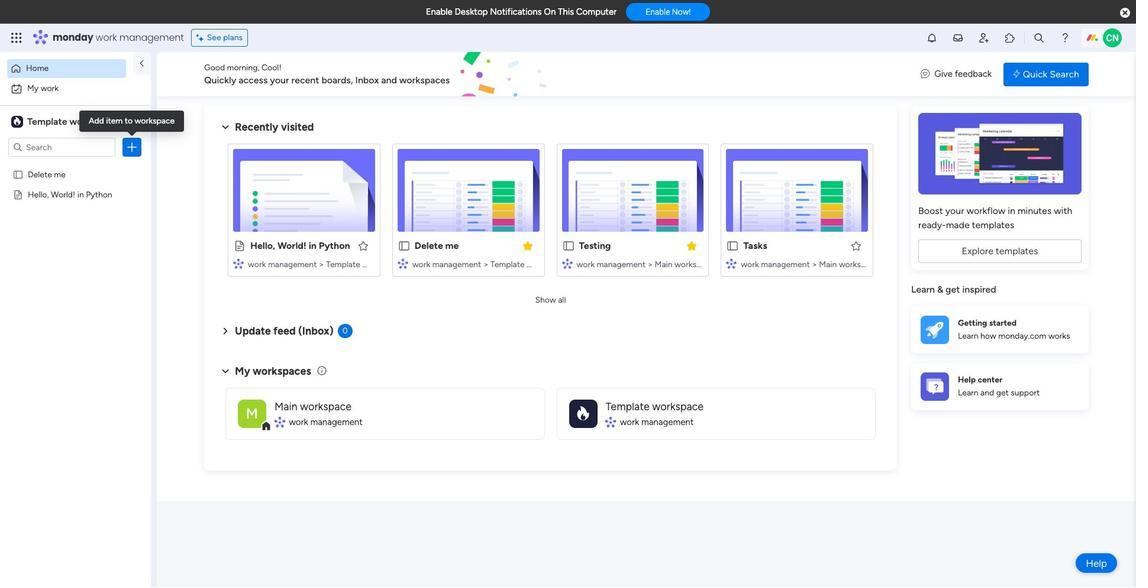 Task type: describe. For each thing, give the bounding box(es) containing it.
getting started element
[[912, 306, 1089, 354]]

1 vertical spatial option
[[7, 79, 144, 98]]

v2 user feedback image
[[921, 68, 930, 81]]

cool name image
[[1104, 28, 1123, 47]]

add to favorites image
[[851, 240, 863, 252]]

help image
[[1060, 32, 1072, 44]]

update feed image
[[953, 32, 964, 44]]

add to favorites image
[[357, 240, 369, 252]]

1 remove from favorites image from the left
[[522, 240, 534, 252]]

v2 bolt switch image
[[1014, 68, 1021, 81]]

workspace image inside icon
[[578, 404, 589, 425]]

notifications image
[[927, 32, 938, 44]]

search everything image
[[1034, 32, 1046, 44]]

invite members image
[[979, 32, 991, 44]]

close my workspaces image
[[218, 365, 233, 379]]

dapulse close image
[[1121, 7, 1131, 19]]



Task type: locate. For each thing, give the bounding box(es) containing it.
public board image
[[12, 189, 24, 200], [233, 240, 246, 253]]

select product image
[[11, 32, 22, 44]]

open update feed (inbox) image
[[218, 324, 233, 339]]

1 vertical spatial public board image
[[233, 240, 246, 253]]

0 horizontal spatial remove from favorites image
[[522, 240, 534, 252]]

help center element
[[912, 363, 1089, 411]]

0 horizontal spatial public board image
[[12, 189, 24, 200]]

1 horizontal spatial public board image
[[233, 240, 246, 253]]

see plans image
[[196, 31, 207, 44]]

templates image image
[[922, 113, 1079, 195]]

options image
[[126, 142, 138, 153]]

workspace selection element
[[11, 115, 116, 129]]

public board image
[[12, 169, 24, 180], [398, 240, 411, 253], [562, 240, 575, 253], [727, 240, 740, 253]]

close recently visited image
[[218, 120, 233, 134]]

Search in workspace field
[[25, 141, 99, 154]]

monday marketplace image
[[1005, 32, 1017, 44]]

workspace image
[[569, 400, 598, 428]]

1 horizontal spatial remove from favorites image
[[686, 240, 698, 252]]

0 vertical spatial public board image
[[12, 189, 24, 200]]

list box
[[0, 162, 151, 364]]

2 remove from favorites image from the left
[[686, 240, 698, 252]]

0 element
[[338, 324, 353, 339]]

remove from favorites image
[[522, 240, 534, 252], [686, 240, 698, 252]]

quick search results list box
[[218, 134, 883, 291]]

0 vertical spatial option
[[7, 59, 126, 78]]

2 vertical spatial option
[[0, 164, 151, 166]]

workspace image
[[11, 115, 23, 128], [14, 115, 21, 128], [238, 400, 266, 428], [578, 404, 589, 425]]

option
[[7, 59, 126, 78], [7, 79, 144, 98], [0, 164, 151, 166]]



Task type: vqa. For each thing, say whether or not it's contained in the screenshot.
v2 overdue deadline icon
no



